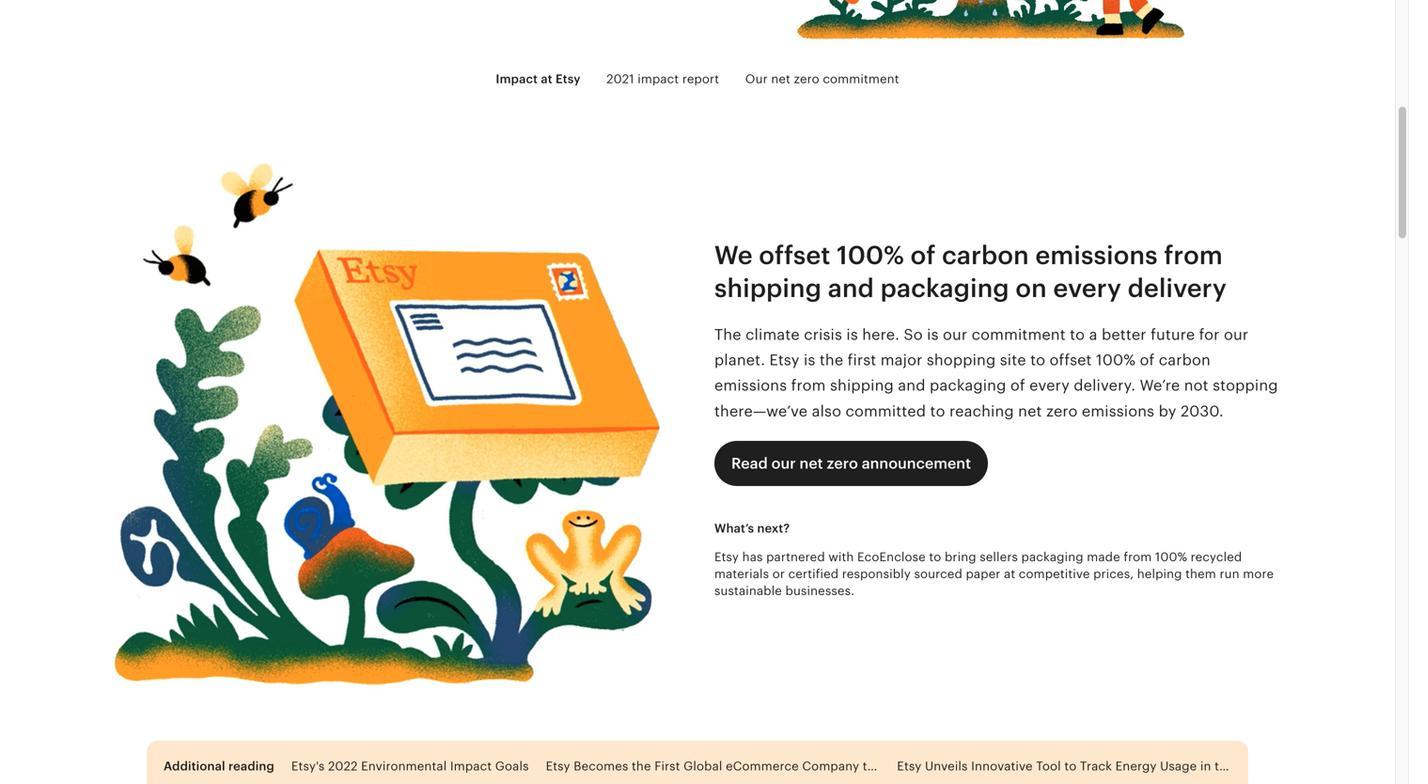 Task type: describe. For each thing, give the bounding box(es) containing it.
from inside the etsy has partnered with ecoenclose to bring sellers packaging made from 100% recycled materials or certified responsibly sourced paper at competitive prices, helping them run more sustainable businesses.
[[1124, 550, 1152, 564]]

delivery
[[1128, 274, 1227, 303]]

with
[[829, 550, 854, 564]]

etsy's 2022 environmental impact goals link
[[291, 759, 529, 773]]

company
[[802, 759, 860, 773]]

made
[[1087, 550, 1121, 564]]

2021
[[607, 72, 634, 86]]

we
[[715, 241, 753, 270]]

to right site
[[1031, 352, 1046, 369]]

or
[[773, 567, 785, 581]]

1 horizontal spatial our
[[943, 326, 968, 343]]

next?
[[757, 521, 790, 536]]

shopping
[[927, 352, 996, 369]]

major
[[881, 352, 923, 369]]

offset inside we offset 100% of carbon emissions from shipping and packaging on every delivery
[[759, 241, 831, 270]]

better
[[1102, 326, 1147, 343]]

0 vertical spatial commitment
[[823, 72, 899, 86]]

so
[[904, 326, 923, 343]]

for
[[1199, 326, 1220, 343]]

not
[[1184, 377, 1209, 394]]

our net zero commitment
[[745, 72, 899, 86]]

etsy becomes the first global ecommerce company to completely offset carbon emissions from shipping link
[[546, 759, 1186, 773]]

every inside the climate crisis is here. so is our commitment to a better future for our planet. etsy is the first major shopping site to offset 100% of carbon emissions from shipping and packaging of every delivery. we're not stopping there—we've also committed to reaching net zero emissions by 2030.
[[1030, 377, 1070, 394]]

sustainable
[[715, 584, 782, 598]]

unveils
[[925, 759, 968, 773]]

certified
[[789, 567, 839, 581]]

etsy's 2022 environmental impact goals
[[291, 759, 529, 773]]

0 horizontal spatial at
[[541, 72, 553, 86]]

reaching
[[950, 403, 1014, 420]]

what's
[[715, 521, 754, 536]]

becomes
[[574, 759, 629, 773]]

what's next?
[[715, 521, 790, 536]]

cloud
[[1238, 759, 1273, 773]]

packaging inside we offset 100% of carbon emissions from shipping and packaging on every delivery
[[881, 274, 1010, 303]]

etsy's
[[291, 759, 325, 773]]

carbon inside we offset 100% of carbon emissions from shipping and packaging on every delivery
[[942, 241, 1029, 270]]

1 vertical spatial of
[[1140, 352, 1155, 369]]

in
[[1201, 759, 1212, 773]]

net inside the climate crisis is here. so is our commitment to a better future for our planet. etsy is the first major shopping site to offset 100% of carbon emissions from shipping and packaging of every delivery. we're not stopping there—we've also committed to reaching net zero emissions by 2030.
[[1018, 403, 1042, 420]]

global
[[684, 759, 723, 773]]

our inside "read our net zero announcement" link
[[772, 455, 796, 472]]

etsy unveils innovative tool to track energy usage in the cloud
[[897, 759, 1273, 773]]

impact at etsy
[[496, 72, 581, 86]]

there—we've
[[715, 403, 808, 420]]

0 horizontal spatial is
[[804, 352, 816, 369]]

2021 impact report link
[[607, 72, 723, 86]]

report
[[682, 72, 719, 86]]

prices,
[[1094, 567, 1134, 581]]

them
[[1186, 567, 1217, 581]]

to inside the etsy has partnered with ecoenclose to bring sellers packaging made from 100% recycled materials or certified responsibly sourced paper at competitive prices, helping them run more sustainable businesses.
[[929, 550, 942, 564]]

first
[[655, 759, 680, 773]]

climate
[[746, 326, 800, 343]]

2021 impact report
[[607, 72, 723, 86]]

on
[[1016, 274, 1047, 303]]

goals
[[495, 759, 529, 773]]

additional
[[164, 759, 225, 773]]

at inside the etsy has partnered with ecoenclose to bring sellers packaging made from 100% recycled materials or certified responsibly sourced paper at competitive prices, helping them run more sustainable businesses.
[[1004, 567, 1016, 581]]

1 vertical spatial emissions
[[715, 377, 787, 394]]

1 horizontal spatial zero
[[827, 455, 858, 472]]

businesses.
[[786, 584, 855, 598]]

etsy has partnered with ecoenclose to bring sellers packaging made from 100% recycled materials or certified responsibly sourced paper at competitive prices, helping them run more sustainable businesses.
[[715, 550, 1274, 598]]

tool
[[1036, 759, 1061, 773]]

energy
[[1116, 759, 1157, 773]]

of inside we offset 100% of carbon emissions from shipping and packaging on every delivery
[[911, 241, 936, 270]]

and inside the climate crisis is here. so is our commitment to a better future for our planet. etsy is the first major shopping site to offset 100% of carbon emissions from shipping and packaging of every delivery. we're not stopping there—we've also committed to reaching net zero emissions by 2030.
[[898, 377, 926, 394]]

run
[[1220, 567, 1240, 581]]

future
[[1151, 326, 1195, 343]]

etsy left 2021
[[556, 72, 581, 86]]

offset inside the climate crisis is here. so is our commitment to a better future for our planet. etsy is the first major shopping site to offset 100% of carbon emissions from shipping and packaging of every delivery. we're not stopping there—we've also committed to reaching net zero emissions by 2030.
[[1050, 352, 1092, 369]]

we offset 100% of carbon emissions from shipping and packaging on every delivery
[[715, 241, 1227, 303]]

packaging inside the etsy has partnered with ecoenclose to bring sellers packaging made from 100% recycled materials or certified responsibly sourced paper at competitive prices, helping them run more sustainable businesses.
[[1022, 550, 1084, 564]]

etsy for unveils
[[897, 759, 922, 773]]

0 horizontal spatial net
[[771, 72, 791, 86]]

committed
[[846, 403, 926, 420]]

recycled
[[1191, 550, 1242, 564]]

also
[[812, 403, 842, 420]]

crisis
[[804, 326, 842, 343]]

additional reading
[[164, 759, 274, 773]]

helping
[[1137, 567, 1182, 581]]

site
[[1000, 352, 1026, 369]]

zero inside the climate crisis is here. so is our commitment to a better future for our planet. etsy is the first major shopping site to offset 100% of carbon emissions from shipping and packaging of every delivery. we're not stopping there—we've also committed to reaching net zero emissions by 2030.
[[1046, 403, 1078, 420]]

ecoenclose
[[858, 550, 926, 564]]

delivery.
[[1074, 377, 1136, 394]]

emissions
[[1038, 759, 1097, 773]]

0 vertical spatial zero
[[794, 72, 820, 86]]

our net zero commitment link
[[745, 72, 899, 86]]



Task type: locate. For each thing, give the bounding box(es) containing it.
0 horizontal spatial and
[[828, 274, 874, 303]]

1 vertical spatial zero
[[1046, 403, 1078, 420]]

sellers
[[980, 550, 1018, 564]]

1 vertical spatial every
[[1030, 377, 1070, 394]]

a
[[1089, 326, 1098, 343]]

commitment
[[823, 72, 899, 86], [972, 326, 1066, 343]]

of
[[911, 241, 936, 270], [1140, 352, 1155, 369], [1011, 377, 1026, 394]]

usage
[[1160, 759, 1197, 773]]

0 horizontal spatial offset
[[759, 241, 831, 270]]

the down crisis
[[820, 352, 844, 369]]

shipping
[[715, 274, 822, 303], [830, 377, 894, 394]]

0 horizontal spatial 100%
[[837, 241, 904, 270]]

carbon up not
[[1159, 352, 1211, 369]]

innovative
[[971, 759, 1033, 773]]

every inside we offset 100% of carbon emissions from shipping and packaging on every delivery
[[1054, 274, 1122, 303]]

from left shipping
[[1101, 759, 1129, 773]]

100% inside we offset 100% of carbon emissions from shipping and packaging on every delivery
[[837, 241, 904, 270]]

100% inside the climate crisis is here. so is our commitment to a better future for our planet. etsy is the first major shopping site to offset 100% of carbon emissions from shipping and packaging of every delivery. we're not stopping there—we've also committed to reaching net zero emissions by 2030.
[[1096, 352, 1136, 369]]

is down crisis
[[804, 352, 816, 369]]

sourced
[[914, 567, 963, 581]]

from inside the climate crisis is here. so is our commitment to a better future for our planet. etsy is the first major shopping site to offset 100% of carbon emissions from shipping and packaging of every delivery. we're not stopping there—we've also committed to reaching net zero emissions by 2030.
[[791, 377, 826, 394]]

etsy left 'becomes'
[[546, 759, 570, 773]]

responsibly
[[842, 567, 911, 581]]

2 vertical spatial net
[[800, 455, 823, 472]]

packaging up the so
[[881, 274, 1010, 303]]

0 vertical spatial offset
[[759, 241, 831, 270]]

reading
[[228, 759, 274, 773]]

and
[[828, 274, 874, 303], [898, 377, 926, 394]]

the inside the climate crisis is here. so is our commitment to a better future for our planet. etsy is the first major shopping site to offset 100% of carbon emissions from shipping and packaging of every delivery. we're not stopping there—we've also committed to reaching net zero emissions by 2030.
[[820, 352, 844, 369]]

packaging down shopping
[[930, 377, 1007, 394]]

offset
[[951, 759, 988, 773]]

etsy becomes the first global ecommerce company to completely offset carbon emissions from shipping
[[546, 759, 1186, 773]]

100% up here.
[[837, 241, 904, 270]]

0 vertical spatial emissions
[[1036, 241, 1158, 270]]

emissions up the on
[[1036, 241, 1158, 270]]

1 vertical spatial offset
[[1050, 352, 1092, 369]]

0 horizontal spatial of
[[911, 241, 936, 270]]

by
[[1159, 403, 1177, 420]]

of down site
[[1011, 377, 1026, 394]]

the
[[820, 352, 844, 369], [632, 759, 651, 773], [1215, 759, 1234, 773]]

is up "first"
[[847, 326, 858, 343]]

2 vertical spatial packaging
[[1022, 550, 1084, 564]]

2 vertical spatial 100%
[[1155, 550, 1188, 564]]

materials
[[715, 567, 769, 581]]

0 vertical spatial 100%
[[837, 241, 904, 270]]

1 horizontal spatial of
[[1011, 377, 1026, 394]]

etsy unveils innovative tool to track energy usage in the cloud link
[[897, 759, 1273, 773]]

1 horizontal spatial shipping
[[830, 377, 894, 394]]

2 horizontal spatial net
[[1018, 403, 1042, 420]]

0 horizontal spatial zero
[[794, 72, 820, 86]]

commitment inside the climate crisis is here. so is our commitment to a better future for our planet. etsy is the first major shopping site to offset 100% of carbon emissions from shipping and packaging of every delivery. we're not stopping there—we've also committed to reaching net zero emissions by 2030.
[[972, 326, 1066, 343]]

at left 2021
[[541, 72, 553, 86]]

carbon
[[991, 759, 1035, 773]]

carbon
[[942, 241, 1029, 270], [1159, 352, 1211, 369]]

completely
[[879, 759, 947, 773]]

zero right our
[[794, 72, 820, 86]]

2030.
[[1181, 403, 1224, 420]]

net down 'also'
[[800, 455, 823, 472]]

from up delivery
[[1164, 241, 1223, 270]]

to left 'reaching'
[[930, 403, 946, 420]]

1 horizontal spatial at
[[1004, 567, 1016, 581]]

emissions down the delivery.
[[1082, 403, 1155, 420]]

shipping up climate
[[715, 274, 822, 303]]

the right in
[[1215, 759, 1234, 773]]

2 horizontal spatial our
[[1224, 326, 1249, 343]]

the climate crisis is here. so is our commitment to a better future for our planet. etsy is the first major shopping site to offset 100% of carbon emissions from shipping and packaging of every delivery. we're not stopping there—we've also committed to reaching net zero emissions by 2030.
[[715, 326, 1278, 420]]

paper
[[966, 567, 1001, 581]]

and inside we offset 100% of carbon emissions from shipping and packaging on every delivery
[[828, 274, 874, 303]]

packaging up competitive at the right bottom of page
[[1022, 550, 1084, 564]]

2 vertical spatial of
[[1011, 377, 1026, 394]]

impact
[[496, 72, 538, 86], [450, 759, 492, 773]]

0 vertical spatial every
[[1054, 274, 1122, 303]]

from up helping
[[1124, 550, 1152, 564]]

net
[[771, 72, 791, 86], [1018, 403, 1042, 420], [800, 455, 823, 472]]

offset
[[759, 241, 831, 270], [1050, 352, 1092, 369]]

2 horizontal spatial the
[[1215, 759, 1234, 773]]

1 horizontal spatial and
[[898, 377, 926, 394]]

packaging inside the climate crisis is here. so is our commitment to a better future for our planet. etsy is the first major shopping site to offset 100% of carbon emissions from shipping and packaging of every delivery. we're not stopping there—we've also committed to reaching net zero emissions by 2030.
[[930, 377, 1007, 394]]

emissions up there—we've
[[715, 377, 787, 394]]

0 vertical spatial carbon
[[942, 241, 1029, 270]]

our up shopping
[[943, 326, 968, 343]]

1 horizontal spatial offset
[[1050, 352, 1092, 369]]

from up 'also'
[[791, 377, 826, 394]]

0 vertical spatial shipping
[[715, 274, 822, 303]]

every left the delivery.
[[1030, 377, 1070, 394]]

first
[[848, 352, 877, 369]]

shipping down "first"
[[830, 377, 894, 394]]

0 vertical spatial at
[[541, 72, 553, 86]]

carbon inside the climate crisis is here. so is our commitment to a better future for our planet. etsy is the first major shopping site to offset 100% of carbon emissions from shipping and packaging of every delivery. we're not stopping there—we've also committed to reaching net zero emissions by 2030.
[[1159, 352, 1211, 369]]

0 horizontal spatial impact
[[450, 759, 492, 773]]

2022
[[328, 759, 358, 773]]

to up sourced
[[929, 550, 942, 564]]

our
[[745, 72, 768, 86]]

every
[[1054, 274, 1122, 303], [1030, 377, 1070, 394]]

1 horizontal spatial carbon
[[1159, 352, 1211, 369]]

0 vertical spatial impact
[[496, 72, 538, 86]]

read our net zero announcement
[[732, 455, 971, 472]]

1 horizontal spatial impact
[[496, 72, 538, 86]]

2 horizontal spatial of
[[1140, 352, 1155, 369]]

to left a
[[1070, 326, 1085, 343]]

from
[[1164, 241, 1223, 270], [791, 377, 826, 394], [1124, 550, 1152, 564], [1101, 759, 1129, 773]]

carbon up the on
[[942, 241, 1029, 270]]

competitive
[[1019, 567, 1090, 581]]

environmental
[[361, 759, 447, 773]]

0 horizontal spatial shipping
[[715, 274, 822, 303]]

net right our
[[771, 72, 791, 86]]

shipping inside we offset 100% of carbon emissions from shipping and packaging on every delivery
[[715, 274, 822, 303]]

1 horizontal spatial net
[[800, 455, 823, 472]]

more
[[1243, 567, 1274, 581]]

our right the for
[[1224, 326, 1249, 343]]

zero down the delivery.
[[1046, 403, 1078, 420]]

offset right we at the right of page
[[759, 241, 831, 270]]

1 vertical spatial carbon
[[1159, 352, 1211, 369]]

stopping
[[1213, 377, 1278, 394]]

the
[[715, 326, 742, 343]]

1 vertical spatial commitment
[[972, 326, 1066, 343]]

bring
[[945, 550, 977, 564]]

partnered
[[766, 550, 825, 564]]

at down sellers
[[1004, 567, 1016, 581]]

every up a
[[1054, 274, 1122, 303]]

emissions
[[1036, 241, 1158, 270], [715, 377, 787, 394], [1082, 403, 1155, 420]]

0 vertical spatial of
[[911, 241, 936, 270]]

etsy for has
[[715, 550, 739, 564]]

of up we're
[[1140, 352, 1155, 369]]

1 horizontal spatial commitment
[[972, 326, 1066, 343]]

1 vertical spatial net
[[1018, 403, 1042, 420]]

our right read on the right of page
[[772, 455, 796, 472]]

etsy left unveils on the right of page
[[897, 759, 922, 773]]

0 horizontal spatial our
[[772, 455, 796, 472]]

net right 'reaching'
[[1018, 403, 1042, 420]]

shipping inside the climate crisis is here. so is our commitment to a better future for our planet. etsy is the first major shopping site to offset 100% of carbon emissions from shipping and packaging of every delivery. we're not stopping there—we've also committed to reaching net zero emissions by 2030.
[[830, 377, 894, 394]]

1 horizontal spatial is
[[847, 326, 858, 343]]

read our net zero announcement link
[[715, 441, 988, 486]]

0 vertical spatial packaging
[[881, 274, 1010, 303]]

etsy up materials
[[715, 550, 739, 564]]

shipping
[[1132, 759, 1186, 773]]

planet.
[[715, 352, 765, 369]]

has
[[742, 550, 763, 564]]

100% up helping
[[1155, 550, 1188, 564]]

zero
[[794, 72, 820, 86], [1046, 403, 1078, 420], [827, 455, 858, 472]]

packaging
[[881, 274, 1010, 303], [930, 377, 1007, 394], [1022, 550, 1084, 564]]

1 horizontal spatial 100%
[[1096, 352, 1136, 369]]

and down major at the right
[[898, 377, 926, 394]]

100%
[[837, 241, 904, 270], [1096, 352, 1136, 369], [1155, 550, 1188, 564]]

at
[[541, 72, 553, 86], [1004, 567, 1016, 581]]

to
[[1070, 326, 1085, 343], [1031, 352, 1046, 369], [930, 403, 946, 420], [929, 550, 942, 564], [863, 759, 875, 773], [1065, 759, 1077, 773]]

1 vertical spatial packaging
[[930, 377, 1007, 394]]

offset down a
[[1050, 352, 1092, 369]]

our
[[943, 326, 968, 343], [1224, 326, 1249, 343], [772, 455, 796, 472]]

here.
[[862, 326, 900, 343]]

is
[[847, 326, 858, 343], [927, 326, 939, 343], [804, 352, 816, 369]]

read
[[732, 455, 768, 472]]

of up the so
[[911, 241, 936, 270]]

we're
[[1140, 377, 1180, 394]]

emissions inside we offset 100% of carbon emissions from shipping and packaging on every delivery
[[1036, 241, 1158, 270]]

etsy for becomes
[[546, 759, 570, 773]]

0 vertical spatial net
[[771, 72, 791, 86]]

etsy down climate
[[770, 352, 800, 369]]

1 vertical spatial 100%
[[1096, 352, 1136, 369]]

2 horizontal spatial zero
[[1046, 403, 1078, 420]]

100% inside the etsy has partnered with ecoenclose to bring sellers packaging made from 100% recycled materials or certified responsibly sourced paper at competitive prices, helping them run more sustainable businesses.
[[1155, 550, 1188, 564]]

to right the company on the right of the page
[[863, 759, 875, 773]]

zero down 'also'
[[827, 455, 858, 472]]

2 vertical spatial zero
[[827, 455, 858, 472]]

etsy inside the climate crisis is here. so is our commitment to a better future for our planet. etsy is the first major shopping site to offset 100% of carbon emissions from shipping and packaging of every delivery. we're not stopping there—we've also committed to reaching net zero emissions by 2030.
[[770, 352, 800, 369]]

0 horizontal spatial the
[[632, 759, 651, 773]]

1 vertical spatial and
[[898, 377, 926, 394]]

1 vertical spatial impact
[[450, 759, 492, 773]]

2 horizontal spatial is
[[927, 326, 939, 343]]

0 horizontal spatial commitment
[[823, 72, 899, 86]]

0 horizontal spatial carbon
[[942, 241, 1029, 270]]

2 vertical spatial emissions
[[1082, 403, 1155, 420]]

the left first
[[632, 759, 651, 773]]

announcement
[[862, 455, 971, 472]]

etsy
[[556, 72, 581, 86], [770, 352, 800, 369], [715, 550, 739, 564], [546, 759, 570, 773], [897, 759, 922, 773]]

track
[[1080, 759, 1112, 773]]

ecommerce
[[726, 759, 799, 773]]

1 vertical spatial shipping
[[830, 377, 894, 394]]

to right "tool"
[[1065, 759, 1077, 773]]

and up crisis
[[828, 274, 874, 303]]

0 vertical spatial and
[[828, 274, 874, 303]]

from inside we offset 100% of carbon emissions from shipping and packaging on every delivery
[[1164, 241, 1223, 270]]

100% down better
[[1096, 352, 1136, 369]]

etsy inside the etsy has partnered with ecoenclose to bring sellers packaging made from 100% recycled materials or certified responsibly sourced paper at competitive prices, helping them run more sustainable businesses.
[[715, 550, 739, 564]]

2 horizontal spatial 100%
[[1155, 550, 1188, 564]]

1 horizontal spatial the
[[820, 352, 844, 369]]

impact
[[638, 72, 679, 86]]

1 vertical spatial at
[[1004, 567, 1016, 581]]

is right the so
[[927, 326, 939, 343]]



Task type: vqa. For each thing, say whether or not it's contained in the screenshot.
Innovative
yes



